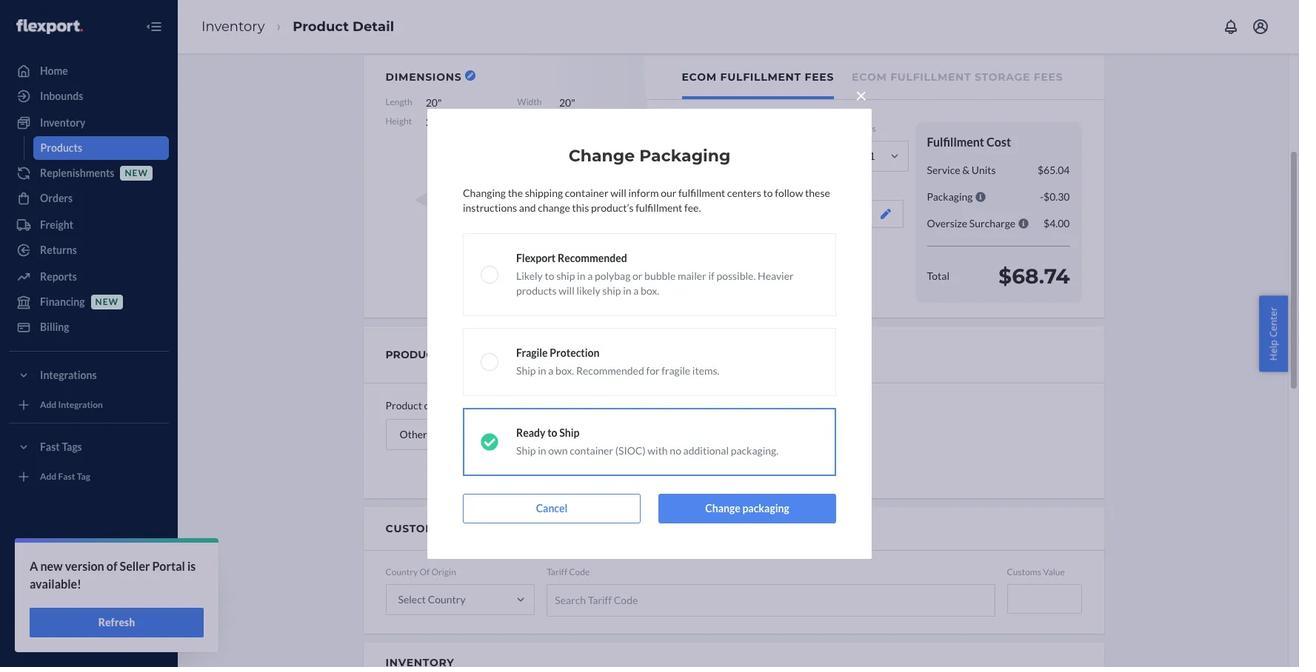 Task type: describe. For each thing, give the bounding box(es) containing it.
2 horizontal spatial a
[[634, 284, 639, 297]]

replenishments
[[40, 167, 114, 179]]

settings
[[40, 556, 78, 568]]

cancel
[[536, 502, 568, 515]]

0 horizontal spatial tariff
[[547, 567, 568, 578]]

polybag
[[595, 269, 631, 282]]

value
[[1044, 567, 1066, 578]]

possible.
[[717, 269, 756, 282]]

height
[[386, 116, 412, 127]]

oversize surcharge
[[928, 217, 1016, 230]]

category
[[443, 348, 503, 362]]

no inside ready to ship ship in own container (sioc) with no additional packaging.
[[670, 444, 682, 457]]

in inside ship in own container (sioc) with no additional packaging.
[[701, 235, 708, 246]]

fee.
[[685, 201, 701, 214]]

add fast tag
[[40, 472, 90, 483]]

packaging up fee.
[[682, 182, 722, 194]]

change for change packaging
[[569, 146, 635, 166]]

1 horizontal spatial code
[[614, 595, 638, 607]]

orders
[[40, 192, 73, 205]]

integration
[[58, 400, 103, 411]]

likely
[[577, 284, 601, 297]]

container for will
[[565, 186, 609, 199]]

seller
[[120, 560, 150, 574]]

1 vertical spatial fulfillment
[[636, 201, 683, 214]]

detail
[[353, 18, 394, 35]]

and
[[519, 201, 536, 214]]

add for add fast tag
[[40, 472, 56, 483]]

× document
[[428, 79, 872, 559]]

to for ready to ship ship in own container (sioc) with no additional packaging.
[[548, 427, 558, 439]]

category
[[424, 399, 464, 412]]

container inside ready to ship ship in own container (sioc) with no additional packaging.
[[570, 444, 614, 457]]

home link
[[9, 59, 169, 83]]

inventory inside breadcrumbs navigation
[[202, 18, 265, 35]]

center inside button
[[1268, 307, 1281, 337]]

×
[[856, 82, 868, 107]]

1 vertical spatial inventory
[[40, 116, 85, 129]]

ship right check circle image
[[517, 444, 536, 457]]

or
[[633, 269, 643, 282]]

flexport logo image
[[16, 19, 83, 34]]

change packaging
[[569, 146, 731, 166]]

a inside fragile protection ship in a box. recommended for fragile items.
[[549, 364, 554, 377]]

$65.04
[[1038, 164, 1071, 176]]

new for financing
[[95, 297, 119, 308]]

give feedback button
[[9, 626, 169, 650]]

additional inside ready to ship ship in own container (sioc) with no additional packaging.
[[684, 444, 729, 457]]

country
[[386, 567, 418, 578]]

no
[[632, 430, 645, 443]]

cancel button
[[463, 494, 641, 524]]

ship for ready to ship
[[737, 208, 757, 220]]

reports
[[40, 271, 77, 283]]

ship for fragile protection ship in a box. recommended for fragile items.
[[517, 364, 536, 377]]

search tariff code
[[555, 595, 638, 607]]

fragile
[[662, 364, 691, 377]]

with inside ready to ship ship in own container (sioc) with no additional packaging.
[[648, 444, 668, 457]]

product detail link
[[293, 18, 394, 35]]

support
[[73, 581, 110, 594]]

no inside ship in own container (sioc) with no additional packaging.
[[814, 235, 824, 246]]

ecom for ecom fulfillment fees
[[682, 70, 717, 84]]

change packaging button
[[659, 494, 837, 524]]

20 " height
[[386, 96, 576, 127]]

flexport
[[517, 252, 556, 264]]

origin
[[432, 567, 456, 578]]

ecom for ecom fulfillment storage fees
[[852, 70, 887, 84]]

product detail
[[293, 18, 394, 35]]

integrations
[[40, 369, 97, 382]]

talk to support button
[[9, 576, 169, 600]]

fulfillment cost
[[928, 135, 1012, 149]]

inbounds
[[40, 90, 83, 102]]

add integration link
[[9, 394, 169, 417]]

add integration
[[40, 400, 103, 411]]

(sioc) inside ship in own container (sioc) with no additional packaging.
[[767, 235, 793, 246]]

tags
[[62, 441, 82, 454]]

help center inside button
[[1268, 307, 1281, 361]]

new for replenishments
[[125, 168, 148, 179]]

ready to ship
[[695, 208, 757, 220]]

close navigation image
[[145, 18, 163, 36]]

2 fees from the left
[[1034, 70, 1064, 84]]

info circle image for packaging
[[976, 192, 987, 202]]

storage
[[975, 70, 1031, 84]]

protection
[[550, 346, 600, 359]]

returns
[[40, 244, 77, 256]]

freight
[[40, 219, 73, 231]]

pencil alt image
[[468, 73, 474, 79]]

recommended inside flexport recommended likely to ship in a polybag or bubble mailer if possible. heavier products will likely ship in a box.
[[558, 252, 628, 264]]

ready to ship button
[[682, 200, 904, 228]]

with inside ship in own container (sioc) with no additional packaging.
[[795, 235, 812, 246]]

0 vertical spatial a
[[588, 269, 593, 282]]

contains battery
[[601, 399, 677, 412]]

0 vertical spatial code
[[569, 567, 590, 578]]

to for talk to support
[[61, 581, 71, 594]]

-
[[1041, 190, 1044, 203]]

fulfillment for fees
[[721, 70, 802, 84]]

fast inside dropdown button
[[40, 441, 60, 454]]

1 vertical spatial units
[[972, 164, 997, 176]]

items.
[[693, 364, 720, 377]]

product for product category
[[386, 399, 422, 412]]

packaging. inside ready to ship ship in own container (sioc) with no additional packaging.
[[731, 444, 779, 457]]

will inside flexport recommended likely to ship in a polybag or bubble mailer if possible. heavier products will likely ship in a box.
[[559, 284, 575, 297]]

packaging
[[743, 502, 790, 515]]

help inside button
[[1268, 340, 1281, 361]]

&
[[963, 164, 970, 176]]

0 vertical spatial ship
[[557, 269, 575, 282]]

product category
[[386, 399, 464, 412]]

instructions
[[463, 201, 517, 214]]

centers
[[728, 186, 762, 199]]

ready for ready to ship ship in own container (sioc) with no additional packaging.
[[517, 427, 546, 439]]

pen image
[[881, 209, 891, 220]]

ecom fulfillment storage fees
[[852, 70, 1064, 84]]

freight link
[[9, 213, 169, 237]]

0 horizontal spatial help
[[40, 606, 62, 619]]

ship inside ship in own container (sioc) with no additional packaging.
[[682, 235, 699, 246]]

likely
[[517, 269, 543, 282]]

breadcrumbs navigation
[[190, 5, 406, 48]]

in inside fragile protection ship in a box. recommended for fragile items.
[[538, 364, 547, 377]]

weight
[[517, 116, 546, 127]]

shipping
[[525, 186, 563, 199]]

0 vertical spatial fulfillment
[[679, 186, 726, 199]]

inbounds link
[[9, 84, 169, 108]]

dimensions
[[386, 70, 462, 84]]

add fast tag link
[[9, 465, 169, 489]]

changing the shipping container will inform our fulfillment centers to follow these instructions and change this product's fulfillment fee.
[[463, 186, 831, 214]]

ship for ready to ship ship in own container (sioc) with no additional packaging.
[[560, 427, 580, 439]]

ready for ready to ship
[[695, 208, 723, 220]]

bubble
[[645, 269, 676, 282]]

2 20 " from the top
[[426, 116, 442, 128]]

1 vertical spatial center
[[64, 606, 96, 619]]

ready to ship ship in own container (sioc) with no additional packaging.
[[517, 427, 779, 457]]

20 down dimensions
[[426, 96, 438, 109]]



Task type: vqa. For each thing, say whether or not it's contained in the screenshot.
THE
yes



Task type: locate. For each thing, give the bounding box(es) containing it.
add inside the add integration link
[[40, 400, 56, 411]]

0 horizontal spatial with
[[648, 444, 668, 457]]

box. down protection
[[556, 364, 575, 377]]

changing
[[463, 186, 506, 199]]

will up the "product's"
[[611, 186, 627, 199]]

ready up if on the top right of the page
[[695, 208, 723, 220]]

packaging. up if on the top right of the page
[[682, 248, 723, 259]]

1 horizontal spatial no
[[814, 235, 824, 246]]

0 horizontal spatial a
[[549, 364, 554, 377]]

1 horizontal spatial center
[[1268, 307, 1281, 337]]

to down 'centers'
[[725, 208, 735, 220]]

0 vertical spatial no
[[814, 235, 824, 246]]

container
[[565, 186, 609, 199], [728, 235, 765, 246], [570, 444, 614, 457]]

20 " down dimensions
[[426, 96, 442, 109]]

0 vertical spatial additional
[[826, 235, 865, 246]]

0 vertical spatial will
[[611, 186, 627, 199]]

add left integration
[[40, 400, 56, 411]]

ecom fulfillment storage fees tab
[[852, 56, 1064, 96]]

fragile
[[517, 346, 548, 359]]

packaging. up change packaging
[[731, 444, 779, 457]]

to up products
[[545, 269, 555, 282]]

1 vertical spatial container
[[728, 235, 765, 246]]

no down ready to ship button
[[814, 235, 824, 246]]

of
[[107, 560, 117, 574]]

change
[[569, 146, 635, 166], [706, 502, 741, 515]]

ecom fulfillment fees
[[682, 70, 835, 84]]

1 vertical spatial (sioc)
[[616, 444, 646, 457]]

20
[[426, 96, 438, 109], [559, 96, 572, 109], [426, 116, 438, 128]]

tab list
[[647, 56, 1105, 100]]

product left category
[[386, 399, 422, 412]]

0 vertical spatial product
[[293, 18, 349, 35]]

to inside flexport recommended likely to ship in a polybag or bubble mailer if possible. heavier products will likely ship in a box.
[[545, 269, 555, 282]]

follow
[[775, 186, 804, 199]]

1 horizontal spatial change
[[706, 502, 741, 515]]

0 vertical spatial (sioc)
[[767, 235, 793, 246]]

-$0.30
[[1041, 190, 1071, 203]]

1 vertical spatial a
[[634, 284, 639, 297]]

0 horizontal spatial will
[[559, 284, 575, 297]]

own down ready to ship
[[710, 235, 726, 246]]

search
[[555, 595, 586, 607]]

code up search
[[569, 567, 590, 578]]

in down polybag
[[623, 284, 632, 297]]

1 horizontal spatial help
[[1268, 340, 1281, 361]]

fulfillment down our
[[636, 201, 683, 214]]

$4.00
[[1044, 217, 1071, 230]]

1 horizontal spatial new
[[95, 297, 119, 308]]

info circle image
[[976, 192, 987, 202], [1019, 218, 1030, 229]]

0 vertical spatial change
[[569, 146, 635, 166]]

ship inside fragile protection ship in a box. recommended for fragile items.
[[517, 364, 536, 377]]

info circle image up oversize surcharge
[[976, 192, 987, 202]]

0 vertical spatial box.
[[641, 284, 660, 297]]

mailer
[[678, 269, 707, 282]]

product inside breadcrumbs navigation
[[293, 18, 349, 35]]

product for product detail
[[293, 18, 349, 35]]

1 horizontal spatial info circle image
[[1019, 218, 1030, 229]]

ship down polybag
[[603, 284, 621, 297]]

ship left no
[[560, 427, 580, 439]]

additional up change packaging
[[684, 444, 729, 457]]

0 vertical spatial 20 "
[[426, 96, 442, 109]]

20 inside '20 " height'
[[559, 96, 572, 109]]

0 horizontal spatial customs
[[386, 522, 443, 536]]

container for (sioc)
[[728, 235, 765, 246]]

change up the "product's"
[[569, 146, 635, 166]]

refresh
[[98, 617, 135, 629]]

customs for customs value
[[1008, 567, 1042, 578]]

0 horizontal spatial packaging.
[[682, 248, 723, 259]]

give
[[40, 631, 61, 644]]

2 vertical spatial new
[[40, 560, 63, 574]]

customs up country of origin
[[386, 522, 443, 536]]

info circle image right surcharge
[[1019, 218, 1030, 229]]

battery
[[643, 399, 677, 412]]

no down battery
[[670, 444, 682, 457]]

a
[[30, 560, 38, 574]]

2 horizontal spatial new
[[125, 168, 148, 179]]

a down protection
[[549, 364, 554, 377]]

1 add from the top
[[40, 400, 56, 411]]

1 20 " from the top
[[426, 96, 442, 109]]

0 vertical spatial container
[[565, 186, 609, 199]]

1 vertical spatial fast
[[58, 472, 75, 483]]

1 horizontal spatial customs
[[1008, 567, 1042, 578]]

customs value
[[1008, 567, 1066, 578]]

1 vertical spatial box.
[[556, 364, 575, 377]]

a new version of seller portal is available!
[[30, 560, 196, 591]]

1 horizontal spatial a
[[588, 269, 593, 282]]

packaging. inside ship in own container (sioc) with no additional packaging.
[[682, 248, 723, 259]]

0 vertical spatial inventory link
[[202, 18, 265, 35]]

change for change packaging
[[706, 502, 741, 515]]

contains
[[601, 399, 641, 412]]

customs left value
[[1008, 567, 1042, 578]]

in up likely on the top of the page
[[577, 269, 586, 282]]

$68.74
[[999, 264, 1071, 289]]

tariff code
[[547, 567, 590, 578]]

fulfillment up fee.
[[679, 186, 726, 199]]

1 horizontal spatial will
[[611, 186, 627, 199]]

in down fragile
[[538, 364, 547, 377]]

ready inside button
[[695, 208, 723, 220]]

new down reports "link"
[[95, 297, 119, 308]]

recommended inside fragile protection ship in a box. recommended for fragile items.
[[577, 364, 645, 377]]

change packaging
[[706, 502, 790, 515]]

length
[[386, 96, 413, 107]]

to for ready to ship
[[725, 208, 735, 220]]

product category
[[386, 348, 503, 362]]

2 add from the top
[[40, 472, 56, 483]]

info circle image for oversize surcharge
[[1019, 218, 1030, 229]]

1 vertical spatial ship
[[603, 284, 621, 297]]

1 vertical spatial tariff
[[588, 595, 612, 607]]

0 vertical spatial inventory
[[202, 18, 265, 35]]

2 vertical spatial a
[[549, 364, 554, 377]]

(sioc) down no
[[616, 444, 646, 457]]

with down battery
[[648, 444, 668, 457]]

add inside the add fast tag link
[[40, 472, 56, 483]]

0 horizontal spatial inventory
[[40, 116, 85, 129]]

2 vertical spatial container
[[570, 444, 614, 457]]

packaging up our
[[640, 146, 731, 166]]

recommended up polybag
[[558, 252, 628, 264]]

units down ×
[[856, 123, 877, 134]]

1 vertical spatial inventory link
[[9, 111, 169, 135]]

1 horizontal spatial own
[[710, 235, 726, 246]]

20 right height
[[426, 116, 438, 128]]

units right &
[[972, 164, 997, 176]]

tariff right search
[[588, 595, 612, 607]]

returns link
[[9, 239, 169, 262]]

(sioc) inside ready to ship ship in own container (sioc) with no additional packaging.
[[616, 444, 646, 457]]

0 horizontal spatial inventory link
[[9, 111, 169, 135]]

packaging up oversize
[[928, 190, 973, 203]]

add for add integration
[[40, 400, 56, 411]]

1 vertical spatial own
[[549, 444, 568, 457]]

financing
[[40, 296, 85, 308]]

1 ecom from the left
[[682, 70, 717, 84]]

customs for customs information
[[386, 522, 443, 536]]

ready inside ready to ship ship in own container (sioc) with no additional packaging.
[[517, 427, 546, 439]]

add
[[40, 400, 56, 411], [40, 472, 56, 483]]

new down products link
[[125, 168, 148, 179]]

1 vertical spatial no
[[670, 444, 682, 457]]

a up likely on the top of the page
[[588, 269, 593, 282]]

0 vertical spatial units
[[856, 123, 877, 134]]

ship in own container (sioc) with no additional packaging.
[[682, 235, 865, 259]]

own inside ship in own container (sioc) with no additional packaging.
[[710, 235, 726, 246]]

1 vertical spatial recommended
[[577, 364, 645, 377]]

0 vertical spatial help
[[1268, 340, 1281, 361]]

customs
[[386, 522, 443, 536], [1008, 567, 1042, 578]]

product
[[293, 18, 349, 35], [386, 399, 422, 412]]

1 horizontal spatial box.
[[641, 284, 660, 297]]

to right talk
[[61, 581, 71, 594]]

0 vertical spatial center
[[1268, 307, 1281, 337]]

of
[[420, 567, 430, 578]]

fragile protection ship in a box. recommended for fragile items.
[[517, 346, 720, 377]]

a
[[588, 269, 593, 282], [634, 284, 639, 297], [549, 364, 554, 377]]

ship down 'centers'
[[737, 208, 757, 220]]

change left 'packaging'
[[706, 502, 741, 515]]

" down dimensions
[[438, 96, 442, 109]]

1 vertical spatial with
[[648, 444, 668, 457]]

container down contains at the bottom of page
[[570, 444, 614, 457]]

in
[[701, 235, 708, 246], [577, 269, 586, 282], [623, 284, 632, 297], [538, 364, 547, 377], [538, 444, 547, 457]]

1 horizontal spatial with
[[795, 235, 812, 246]]

1 horizontal spatial ecom
[[852, 70, 887, 84]]

packaging.
[[682, 248, 723, 259], [731, 444, 779, 457]]

own inside ready to ship ship in own container (sioc) with no additional packaging.
[[549, 444, 568, 457]]

in inside ready to ship ship in own container (sioc) with no additional packaging.
[[538, 444, 547, 457]]

1 vertical spatial help
[[40, 606, 62, 619]]

products
[[517, 284, 557, 297]]

is
[[187, 560, 196, 574]]

surcharge
[[970, 217, 1016, 230]]

0 horizontal spatial no
[[670, 444, 682, 457]]

width
[[517, 96, 542, 107]]

ship
[[557, 269, 575, 282], [603, 284, 621, 297]]

2 ecom from the left
[[852, 70, 887, 84]]

0 horizontal spatial units
[[856, 123, 877, 134]]

fees left × button on the right
[[805, 70, 835, 84]]

to inside 'button'
[[61, 581, 71, 594]]

will inside changing the shipping container will inform our fulfillment centers to follow these instructions and change this product's fulfillment fee.
[[611, 186, 627, 199]]

0 horizontal spatial center
[[64, 606, 96, 619]]

tariff up search
[[547, 567, 568, 578]]

1 vertical spatial new
[[95, 297, 119, 308]]

1 vertical spatial ready
[[517, 427, 546, 439]]

1 fees from the left
[[805, 70, 835, 84]]

recommended up contains at the bottom of page
[[577, 364, 645, 377]]

0 vertical spatial add
[[40, 400, 56, 411]]

1 vertical spatial 20 "
[[426, 116, 442, 128]]

fees
[[805, 70, 835, 84], [1034, 70, 1064, 84]]

tag
[[77, 472, 90, 483]]

fast left tag at the left bottom of page
[[58, 472, 75, 483]]

in right check circle image
[[538, 444, 547, 457]]

tab list containing ecom fulfillment fees
[[647, 56, 1105, 100]]

0 horizontal spatial own
[[549, 444, 568, 457]]

0 horizontal spatial product
[[293, 18, 349, 35]]

version
[[65, 560, 104, 574]]

fast
[[40, 441, 60, 454], [58, 472, 75, 483]]

1 vertical spatial add
[[40, 472, 56, 483]]

with down ready to ship button
[[795, 235, 812, 246]]

to right check circle image
[[548, 427, 558, 439]]

additional inside ship in own container (sioc) with no additional packaging.
[[826, 235, 865, 246]]

$0.30
[[1044, 190, 1071, 203]]

0 vertical spatial customs
[[386, 522, 443, 536]]

ecom fulfillment fees tab
[[682, 56, 835, 99]]

oversize
[[928, 217, 968, 230]]

ship inside ready to ship button
[[737, 208, 757, 220]]

box.
[[641, 284, 660, 297], [556, 364, 575, 377]]

0 horizontal spatial info circle image
[[976, 192, 987, 202]]

1 vertical spatial additional
[[684, 444, 729, 457]]

to left follow
[[764, 186, 773, 199]]

0 vertical spatial info circle image
[[976, 192, 987, 202]]

fast tags button
[[9, 436, 169, 459]]

ship down fragile
[[517, 364, 536, 377]]

packaging inside the × document
[[640, 146, 731, 166]]

(sioc) down ready to ship button
[[767, 235, 793, 246]]

will left likely on the top of the page
[[559, 284, 575, 297]]

1 horizontal spatial fees
[[1034, 70, 1064, 84]]

integrations button
[[9, 364, 169, 388]]

20 right width
[[559, 96, 572, 109]]

1 horizontal spatial inventory
[[202, 18, 265, 35]]

information
[[447, 522, 532, 536]]

product's
[[591, 201, 634, 214]]

ready right check circle image
[[517, 427, 546, 439]]

0 vertical spatial packaging.
[[682, 248, 723, 259]]

add down fast tags
[[40, 472, 56, 483]]

"
[[438, 96, 442, 109], [572, 96, 576, 109], [438, 116, 442, 128]]

0 horizontal spatial fees
[[805, 70, 835, 84]]

products
[[40, 142, 82, 154]]

" right width
[[572, 96, 576, 109]]

0 horizontal spatial (sioc)
[[616, 444, 646, 457]]

box. down bubble
[[641, 284, 660, 297]]

1 vertical spatial customs
[[1008, 567, 1042, 578]]

ready
[[695, 208, 723, 220], [517, 427, 546, 439]]

ship down fee.
[[682, 235, 699, 246]]

container down ready to ship
[[728, 235, 765, 246]]

heavier
[[758, 269, 794, 282]]

own up cancel
[[549, 444, 568, 457]]

in down ready to ship
[[701, 235, 708, 246]]

0 horizontal spatial change
[[569, 146, 635, 166]]

own
[[710, 235, 726, 246], [549, 444, 568, 457]]

cost
[[987, 135, 1012, 149]]

new inside a new version of seller portal is available!
[[40, 560, 63, 574]]

inventory
[[202, 18, 265, 35], [40, 116, 85, 129]]

help center button
[[1260, 296, 1289, 372]]

these
[[806, 186, 831, 199]]

1 horizontal spatial packaging.
[[731, 444, 779, 457]]

0 vertical spatial recommended
[[558, 252, 628, 264]]

country of origin
[[386, 567, 456, 578]]

service & units
[[928, 164, 997, 176]]

0 horizontal spatial ecom
[[682, 70, 717, 84]]

help center link
[[9, 601, 169, 625]]

with
[[795, 235, 812, 246], [648, 444, 668, 457]]

fulfillment
[[721, 70, 802, 84], [891, 70, 972, 84], [928, 135, 985, 149]]

to inside changing the shipping container will inform our fulfillment centers to follow these instructions and change this product's fulfillment fee.
[[764, 186, 773, 199]]

1 horizontal spatial units
[[972, 164, 997, 176]]

code right search
[[614, 595, 638, 607]]

additional down these
[[826, 235, 865, 246]]

0 horizontal spatial ready
[[517, 427, 546, 439]]

chevron down image
[[802, 472, 811, 482]]

check circle image
[[481, 433, 499, 451]]

1 horizontal spatial product
[[386, 399, 422, 412]]

total
[[928, 270, 950, 282]]

" inside '20 " height'
[[572, 96, 576, 109]]

feedback
[[63, 631, 108, 644]]

0 horizontal spatial help center
[[40, 606, 96, 619]]

new right a
[[40, 560, 63, 574]]

1 horizontal spatial inventory link
[[202, 18, 265, 35]]

1 vertical spatial will
[[559, 284, 575, 297]]

product left detail
[[293, 18, 349, 35]]

inventory link
[[202, 18, 265, 35], [9, 111, 169, 135]]

to inside button
[[725, 208, 735, 220]]

settings link
[[9, 551, 169, 574]]

1 horizontal spatial tariff
[[588, 595, 612, 607]]

no
[[814, 235, 824, 246], [670, 444, 682, 457]]

container up this
[[565, 186, 609, 199]]

fast left tags
[[40, 441, 60, 454]]

ship up products
[[557, 269, 575, 282]]

1 horizontal spatial ship
[[603, 284, 621, 297]]

0 horizontal spatial additional
[[684, 444, 729, 457]]

1 horizontal spatial (sioc)
[[767, 235, 793, 246]]

box. inside fragile protection ship in a box. recommended for fragile items.
[[556, 364, 575, 377]]

to inside ready to ship ship in own container (sioc) with no additional packaging.
[[548, 427, 558, 439]]

additional
[[826, 235, 865, 246], [684, 444, 729, 457]]

container inside ship in own container (sioc) with no additional packaging.
[[728, 235, 765, 246]]

container inside changing the shipping container will inform our fulfillment centers to follow these instructions and change this product's fulfillment fee.
[[565, 186, 609, 199]]

0 vertical spatial new
[[125, 168, 148, 179]]

fees right 'storage'
[[1034, 70, 1064, 84]]

" right height
[[438, 116, 442, 128]]

20 " right height
[[426, 116, 442, 128]]

0 horizontal spatial ship
[[557, 269, 575, 282]]

1 vertical spatial help center
[[40, 606, 96, 619]]

fulfillment for storage
[[891, 70, 972, 84]]

change inside "button"
[[706, 502, 741, 515]]

None text field
[[1008, 585, 1082, 614]]

the
[[508, 186, 523, 199]]

0 vertical spatial fast
[[40, 441, 60, 454]]

box. inside flexport recommended likely to ship in a polybag or bubble mailer if possible. heavier products will likely ship in a box.
[[641, 284, 660, 297]]

0 vertical spatial with
[[795, 235, 812, 246]]

a down or
[[634, 284, 639, 297]]



